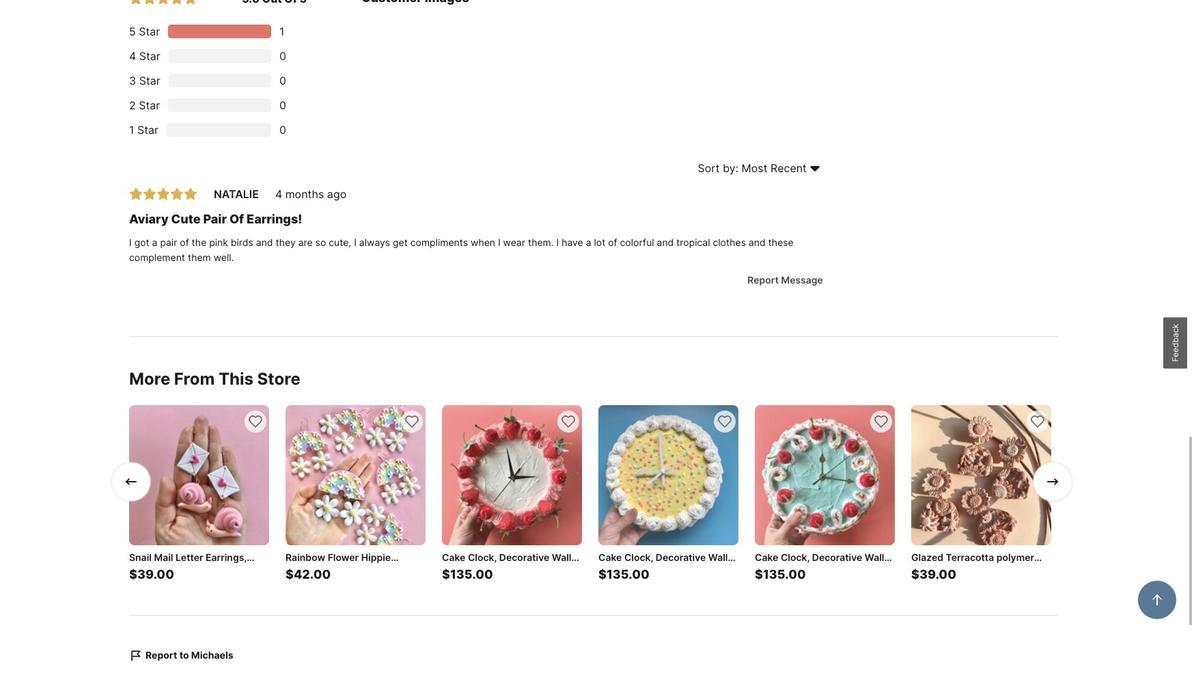 Task type: describe. For each thing, give the bounding box(es) containing it.
report message button
[[742, 273, 824, 287]]

product name is glazed terracotta polymer clay floral sunflower earrings, fall earrings, frosted terra cotta, floral textured earrings, modern earrings image
[[912, 405, 1052, 546]]

wear
[[504, 237, 526, 248]]

clothes
[[713, 237, 746, 248]]

135.00 for third product name is cake clock, decorative wall clock, y2k aesthetic home decor, cute cake home accent, faux cake, dummy cake, unique colorful home decor image
[[764, 567, 806, 582]]

$ for third product name is cake clock, decorative wall clock, y2k aesthetic home decor, cute cake home accent, faux cake, dummy cake, unique colorful home decor image
[[755, 567, 764, 582]]

1 i from the left
[[129, 237, 132, 248]]

2 and from the left
[[657, 237, 674, 248]]

4 star
[[129, 49, 160, 63]]

0 for 1 star
[[280, 123, 286, 137]]

product name is rainbow flower hippie earrings, retro rainbow earrings, boho colorful neutral rainbow earring, fun earrings, modern earrings, statement image
[[286, 405, 426, 546]]

natalie
[[214, 187, 259, 201]]

135.00 for 3rd product name is cake clock, decorative wall clock, y2k aesthetic home decor, cute cake home accent, faux cake, dummy cake, unique colorful home decor image from right
[[450, 567, 493, 582]]

favorite image for third product name is cake clock, decorative wall clock, y2k aesthetic home decor, cute cake home accent, faux cake, dummy cake, unique colorful home decor image
[[874, 414, 890, 430]]

5 star
[[129, 25, 160, 38]]

this
[[219, 369, 254, 389]]

1 product name is cake clock, decorative wall clock, y2k aesthetic home decor, cute cake home accent, faux cake, dummy cake, unique colorful home decor image from the left
[[442, 405, 582, 546]]

2 i from the left
[[354, 237, 357, 248]]

colorful
[[620, 237, 655, 248]]

report to michaels
[[146, 649, 234, 661]]

pink
[[209, 237, 228, 248]]

4 for 4
[[129, 49, 136, 63]]

0 for 3 star
[[280, 74, 286, 88]]

favorite image for 3rd product name is cake clock, decorative wall clock, y2k aesthetic home decor, cute cake home accent, faux cake, dummy cake, unique colorful home decor image from right
[[561, 414, 577, 430]]

1 for 1
[[280, 25, 285, 38]]

report for report to michaels
[[146, 649, 177, 661]]

report to michaels button
[[129, 649, 234, 662]]

3 product name is cake clock, decorative wall clock, y2k aesthetic home decor, cute cake home accent, faux cake, dummy cake, unique colorful home decor image from the left
[[755, 405, 896, 546]]

months
[[286, 187, 324, 201]]

compliments
[[411, 237, 468, 248]]

$ for product name is glazed terracotta polymer clay floral sunflower earrings, fall earrings, frosted terra cotta, floral textured earrings, modern earrings image
[[912, 567, 920, 582]]

star for 3 star
[[139, 74, 160, 88]]

2
[[129, 98, 136, 112]]

$ for 2nd product name is cake clock, decorative wall clock, y2k aesthetic home decor, cute cake home accent, faux cake, dummy cake, unique colorful home decor image from left
[[599, 567, 607, 582]]

them.
[[528, 237, 554, 248]]

1 a from the left
[[152, 237, 158, 248]]

1 for 1 star
[[129, 123, 134, 137]]

star for 1 star
[[137, 123, 159, 137]]

favorite image for product name is snail mail letter earrings, post office earring, package earrings, unique earrings, slowmade kawaii jewelry image
[[247, 414, 264, 430]]

tropical
[[677, 237, 711, 248]]

0 vertical spatial pair
[[203, 212, 227, 226]]

$ 42.00
[[286, 567, 331, 582]]

lot
[[594, 237, 606, 248]]

are
[[298, 237, 313, 248]]

$ 135.00 for third product name is cake clock, decorative wall clock, y2k aesthetic home decor, cute cake home accent, faux cake, dummy cake, unique colorful home decor image
[[755, 567, 806, 582]]

$ for product name is snail mail letter earrings, post office earring, package earrings, unique earrings, slowmade kawaii jewelry image
[[129, 567, 137, 582]]

1 and from the left
[[256, 237, 273, 248]]

get
[[393, 237, 408, 248]]

earrings!
[[247, 212, 302, 226]]

favorite image for 2nd product name is cake clock, decorative wall clock, y2k aesthetic home decor, cute cake home accent, faux cake, dummy cake, unique colorful home decor image from left
[[717, 414, 734, 430]]

3 and from the left
[[749, 237, 766, 248]]

5 star ratings progress bar
[[168, 25, 271, 38]]

when
[[471, 237, 496, 248]]

have
[[562, 237, 584, 248]]

more
[[129, 369, 170, 389]]

cute,
[[329, 237, 352, 248]]

$ 135.00 for 3rd product name is cake clock, decorative wall clock, y2k aesthetic home decor, cute cake home accent, faux cake, dummy cake, unique colorful home decor image from right
[[442, 567, 493, 582]]

birds
[[231, 237, 254, 248]]

more from this store
[[129, 369, 301, 389]]



Task type: vqa. For each thing, say whether or not it's contained in the screenshot.
42.00
yes



Task type: locate. For each thing, give the bounding box(es) containing it.
$
[[129, 567, 137, 582], [286, 567, 294, 582], [442, 567, 450, 582], [599, 567, 607, 582], [755, 567, 764, 582], [912, 567, 920, 582]]

1 star
[[129, 123, 159, 137]]

1 vertical spatial report
[[146, 649, 177, 661]]

2 horizontal spatial product name is cake clock, decorative wall clock, y2k aesthetic home decor, cute cake home accent, faux cake, dummy cake, unique colorful home decor image
[[755, 405, 896, 546]]

report inside button
[[748, 274, 779, 286]]

well.
[[214, 252, 234, 263]]

2 $ from the left
[[286, 567, 294, 582]]

3
[[129, 74, 136, 88]]

3 star
[[129, 74, 160, 88]]

to
[[180, 649, 189, 661]]

2 horizontal spatial 135.00
[[764, 567, 806, 582]]

ago
[[327, 187, 347, 201]]

star down the 2 star
[[137, 123, 159, 137]]

1 horizontal spatial and
[[657, 237, 674, 248]]

michaels
[[191, 649, 234, 661]]

1 135.00 from the left
[[450, 567, 493, 582]]

2 favorite image from the left
[[404, 414, 420, 430]]

5 $ from the left
[[755, 567, 764, 582]]

pair up pink
[[203, 212, 227, 226]]

0 for 4 star
[[280, 49, 286, 63]]

aviary
[[129, 212, 169, 226]]

135.00 for 2nd product name is cake clock, decorative wall clock, y2k aesthetic home decor, cute cake home accent, faux cake, dummy cake, unique colorful home decor image from left
[[607, 567, 650, 582]]

complement
[[129, 252, 185, 263]]

1 horizontal spatial 1
[[280, 25, 285, 38]]

39.00
[[137, 567, 174, 582], [920, 567, 957, 582]]

6 $ from the left
[[912, 567, 920, 582]]

favorite image for product name is rainbow flower hippie earrings, retro rainbow earrings, boho colorful neutral rainbow earring, fun earrings, modern earrings, statement image
[[404, 414, 420, 430]]

and
[[256, 237, 273, 248], [657, 237, 674, 248], [749, 237, 766, 248]]

1 horizontal spatial $ 135.00
[[599, 567, 650, 582]]

pair
[[203, 212, 227, 226], [160, 237, 177, 248]]

4 i from the left
[[557, 237, 559, 248]]

pair inside i got a pair of the pink birds and they are so cute, i always get compliments when i wear them. i have a lot of colorful and tropical clothes and these complement them well.
[[160, 237, 177, 248]]

4 favorite image from the left
[[1030, 414, 1047, 430]]

4 0 from the top
[[280, 123, 286, 137]]

so
[[316, 237, 326, 248]]

product name is snail mail letter earrings, post office earring, package earrings, unique earrings, slowmade kawaii jewelry image
[[129, 405, 269, 546]]

2 $ 135.00 from the left
[[599, 567, 650, 582]]

4 months ago
[[275, 187, 347, 201]]

1 $ 135.00 from the left
[[442, 567, 493, 582]]

3 135.00 from the left
[[764, 567, 806, 582]]

1 horizontal spatial $ 39.00
[[912, 567, 957, 582]]

got
[[134, 237, 149, 248]]

1 horizontal spatial pair
[[203, 212, 227, 226]]

report for report message
[[748, 274, 779, 286]]

and left tropical on the top right of page
[[657, 237, 674, 248]]

star right 5
[[139, 25, 160, 38]]

1 39.00 from the left
[[137, 567, 174, 582]]

1 right 5 star ratings progress bar
[[280, 25, 285, 38]]

star right 3
[[139, 74, 160, 88]]

3 favorite image from the left
[[561, 414, 577, 430]]

a
[[152, 237, 158, 248], [586, 237, 592, 248]]

the
[[192, 237, 207, 248]]

1 horizontal spatial report
[[748, 274, 779, 286]]

store
[[257, 369, 301, 389]]

0 horizontal spatial $ 135.00
[[442, 567, 493, 582]]

1 horizontal spatial product name is cake clock, decorative wall clock, y2k aesthetic home decor, cute cake home accent, faux cake, dummy cake, unique colorful home decor image
[[599, 405, 739, 546]]

0 horizontal spatial $ 39.00
[[129, 567, 174, 582]]

1 0 from the top
[[280, 49, 286, 63]]

of right lot
[[609, 237, 618, 248]]

a right got
[[152, 237, 158, 248]]

2 a from the left
[[586, 237, 592, 248]]

1 favorite image from the left
[[717, 414, 734, 430]]

1
[[280, 25, 285, 38], [129, 123, 134, 137]]

2 0 from the top
[[280, 74, 286, 88]]

3 0 from the top
[[280, 98, 286, 112]]

0 horizontal spatial favorite image
[[717, 414, 734, 430]]

$ for 3rd product name is cake clock, decorative wall clock, y2k aesthetic home decor, cute cake home accent, faux cake, dummy cake, unique colorful home decor image from right
[[442, 567, 450, 582]]

0 for 2 star
[[280, 98, 286, 112]]

they
[[276, 237, 296, 248]]

i got a pair of the pink birds and they are so cute, i always get compliments when i wear them. i have a lot of colorful and tropical clothes and these complement them well.
[[129, 237, 794, 263]]

1 $ 39.00 from the left
[[129, 567, 174, 582]]

favorite image
[[247, 414, 264, 430], [404, 414, 420, 430], [561, 414, 577, 430], [1030, 414, 1047, 430]]

1 down 2
[[129, 123, 134, 137]]

star right 2
[[139, 98, 160, 112]]

1 horizontal spatial 135.00
[[607, 567, 650, 582]]

0 horizontal spatial product name is cake clock, decorative wall clock, y2k aesthetic home decor, cute cake home accent, faux cake, dummy cake, unique colorful home decor image
[[442, 405, 582, 546]]

of up birds
[[230, 212, 244, 226]]

and left 'they'
[[256, 237, 273, 248]]

5
[[129, 25, 136, 38]]

0 vertical spatial 4
[[129, 49, 136, 63]]

i left have
[[557, 237, 559, 248]]

39.00 for product name is snail mail letter earrings, post office earring, package earrings, unique earrings, slowmade kawaii jewelry image
[[137, 567, 174, 582]]

3 $ from the left
[[442, 567, 450, 582]]

star for 2 star
[[139, 98, 160, 112]]

report inside "button"
[[146, 649, 177, 661]]

1 vertical spatial pair
[[160, 237, 177, 248]]

1 horizontal spatial 4
[[275, 187, 282, 201]]

1 vertical spatial 1
[[129, 123, 134, 137]]

1 horizontal spatial a
[[586, 237, 592, 248]]

2 39.00 from the left
[[920, 567, 957, 582]]

$ for product name is rainbow flower hippie earrings, retro rainbow earrings, boho colorful neutral rainbow earring, fun earrings, modern earrings, statement image
[[286, 567, 294, 582]]

these
[[769, 237, 794, 248]]

4
[[129, 49, 136, 63], [275, 187, 282, 201]]

them
[[188, 252, 211, 263]]

favorite image for product name is glazed terracotta polymer clay floral sunflower earrings, fall earrings, frosted terra cotta, floral textured earrings, modern earrings image
[[1030, 414, 1047, 430]]

star up 3 star
[[139, 49, 160, 63]]

1 favorite image from the left
[[247, 414, 264, 430]]

4 $ from the left
[[599, 567, 607, 582]]

1 vertical spatial 4
[[275, 187, 282, 201]]

pair up complement
[[160, 237, 177, 248]]

2 horizontal spatial of
[[609, 237, 618, 248]]

0 horizontal spatial a
[[152, 237, 158, 248]]

0 vertical spatial report
[[748, 274, 779, 286]]

cute
[[171, 212, 201, 226]]

i
[[129, 237, 132, 248], [354, 237, 357, 248], [498, 237, 501, 248], [557, 237, 559, 248]]

4 up earrings!
[[275, 187, 282, 201]]

$ 135.00
[[442, 567, 493, 582], [599, 567, 650, 582], [755, 567, 806, 582]]

2 product name is cake clock, decorative wall clock, y2k aesthetic home decor, cute cake home accent, faux cake, dummy cake, unique colorful home decor image from the left
[[599, 405, 739, 546]]

1 horizontal spatial 39.00
[[920, 567, 957, 582]]

favorite image
[[717, 414, 734, 430], [874, 414, 890, 430]]

report message
[[748, 274, 824, 286]]

$ 39.00 for product name is snail mail letter earrings, post office earring, package earrings, unique earrings, slowmade kawaii jewelry image
[[129, 567, 174, 582]]

$ 135.00 for 2nd product name is cake clock, decorative wall clock, y2k aesthetic home decor, cute cake home accent, faux cake, dummy cake, unique colorful home decor image from left
[[599, 567, 650, 582]]

a left lot
[[586, 237, 592, 248]]

message
[[782, 274, 824, 286]]

$ 39.00 for product name is glazed terracotta polymer clay floral sunflower earrings, fall earrings, frosted terra cotta, floral textured earrings, modern earrings image
[[912, 567, 957, 582]]

0 horizontal spatial and
[[256, 237, 273, 248]]

report left the message
[[748, 274, 779, 286]]

of left the
[[180, 237, 189, 248]]

2 horizontal spatial $ 135.00
[[755, 567, 806, 582]]

$ 39.00
[[129, 567, 174, 582], [912, 567, 957, 582]]

1 horizontal spatial favorite image
[[874, 414, 890, 430]]

0 horizontal spatial of
[[180, 237, 189, 248]]

i left got
[[129, 237, 132, 248]]

tabler image
[[143, 0, 157, 5], [157, 0, 170, 5], [157, 187, 170, 201], [170, 187, 184, 201], [123, 473, 139, 490]]

42.00
[[294, 567, 331, 582]]

i right cute,
[[354, 237, 357, 248]]

1 horizontal spatial of
[[230, 212, 244, 226]]

aviary cute pair of earrings!
[[129, 212, 302, 226]]

135.00
[[450, 567, 493, 582], [607, 567, 650, 582], [764, 567, 806, 582]]

from
[[174, 369, 215, 389]]

0 horizontal spatial 39.00
[[137, 567, 174, 582]]

star for 4 star
[[139, 49, 160, 63]]

report
[[748, 274, 779, 286], [146, 649, 177, 661]]

4 up 3
[[129, 49, 136, 63]]

tabler image
[[129, 0, 143, 5], [170, 0, 184, 5], [184, 0, 198, 5], [129, 187, 143, 201], [143, 187, 157, 201], [184, 187, 198, 201], [1045, 473, 1062, 490], [129, 649, 143, 662]]

2 135.00 from the left
[[607, 567, 650, 582]]

2 favorite image from the left
[[874, 414, 890, 430]]

star
[[139, 25, 160, 38], [139, 49, 160, 63], [139, 74, 160, 88], [139, 98, 160, 112], [137, 123, 159, 137]]

report left the to
[[146, 649, 177, 661]]

1 $ from the left
[[129, 567, 137, 582]]

star for 5 star
[[139, 25, 160, 38]]

0 horizontal spatial report
[[146, 649, 177, 661]]

i left wear
[[498, 237, 501, 248]]

0
[[280, 49, 286, 63], [280, 74, 286, 88], [280, 98, 286, 112], [280, 123, 286, 137]]

0 horizontal spatial pair
[[160, 237, 177, 248]]

2 $ 39.00 from the left
[[912, 567, 957, 582]]

product name is cake clock, decorative wall clock, y2k aesthetic home decor, cute cake home accent, faux cake, dummy cake, unique colorful home decor image
[[442, 405, 582, 546], [599, 405, 739, 546], [755, 405, 896, 546]]

of
[[230, 212, 244, 226], [180, 237, 189, 248], [609, 237, 618, 248]]

2 star
[[129, 98, 160, 112]]

0 horizontal spatial 135.00
[[450, 567, 493, 582]]

0 horizontal spatial 4
[[129, 49, 136, 63]]

0 vertical spatial 1
[[280, 25, 285, 38]]

always
[[359, 237, 390, 248]]

and left the these
[[749, 237, 766, 248]]

39.00 for product name is glazed terracotta polymer clay floral sunflower earrings, fall earrings, frosted terra cotta, floral textured earrings, modern earrings image
[[920, 567, 957, 582]]

2 horizontal spatial and
[[749, 237, 766, 248]]

0 horizontal spatial 1
[[129, 123, 134, 137]]

3 i from the left
[[498, 237, 501, 248]]

4 for 4 months
[[275, 187, 282, 201]]

3 $ 135.00 from the left
[[755, 567, 806, 582]]



